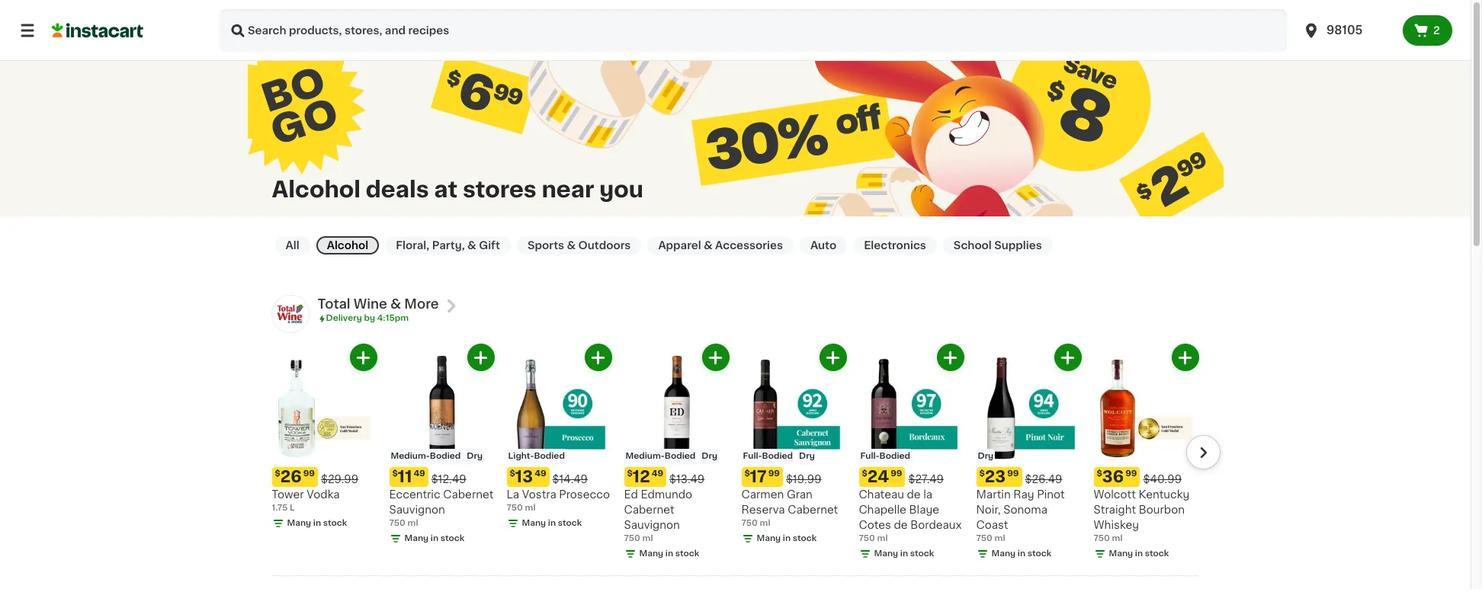 Task type: locate. For each thing, give the bounding box(es) containing it.
1 horizontal spatial medium-bodied dry
[[626, 453, 718, 461]]

sonoma
[[1004, 505, 1048, 516]]

5 99 from the left
[[1126, 470, 1137, 478]]

dry up $19.99 at the right bottom of page
[[799, 453, 815, 461]]

$17.99 original price: $19.99 element
[[742, 468, 847, 488]]

2 horizontal spatial 49
[[652, 470, 664, 478]]

$11.49 original price: $12.49 element
[[389, 468, 495, 488]]

Search field
[[220, 9, 1287, 52]]

la
[[507, 490, 519, 501]]

full- up 17
[[743, 453, 762, 461]]

stock down vodka on the bottom of the page
[[323, 520, 347, 528]]

eccentric
[[389, 490, 441, 501]]

sauvignon down eccentric
[[389, 505, 445, 516]]

many in stock down whiskey
[[1109, 550, 1169, 559]]

sauvignon
[[389, 505, 445, 516], [624, 520, 680, 531]]

auto link
[[800, 236, 847, 255]]

product group
[[272, 344, 377, 530], [389, 344, 495, 546], [507, 344, 612, 530], [624, 344, 729, 561], [742, 344, 847, 546], [859, 344, 964, 561], [977, 344, 1082, 561], [1094, 344, 1199, 561]]

stock down carmen gran reserva cabernet 750 ml
[[793, 535, 817, 543]]

many down whiskey
[[1109, 550, 1133, 559]]

cabernet down $12.49
[[443, 490, 494, 501]]

1.75
[[272, 504, 288, 513]]

$ up martin
[[980, 470, 985, 478]]

ml down whiskey
[[1112, 535, 1123, 543]]

$ for 13
[[510, 470, 515, 478]]

chateau
[[859, 490, 904, 501]]

in down "chateau de la chapelle blaye cotes de bordeaux 750 ml"
[[901, 550, 908, 559]]

ml
[[525, 504, 536, 513], [408, 520, 418, 528], [760, 520, 771, 528], [643, 535, 653, 543], [877, 535, 888, 543], [995, 535, 1006, 543], [1112, 535, 1123, 543]]

1 $ from the left
[[275, 470, 281, 478]]

stock down wolcott kentucky straight bourbon whiskey 750 ml
[[1145, 550, 1169, 559]]

de down "chapelle"
[[894, 520, 908, 531]]

in for 12
[[666, 550, 673, 559]]

750 down ed
[[624, 535, 641, 543]]

medium-bodied dry for 11
[[391, 453, 483, 461]]

1 product group from the left
[[272, 344, 377, 530]]

2 button
[[1403, 15, 1453, 46]]

cabernet down edmundo
[[624, 505, 675, 516]]

many down coast
[[992, 550, 1016, 559]]

stock for 23
[[1028, 550, 1052, 559]]

chapelle
[[859, 505, 907, 516]]

in down the eccentric cabernet sauvignon 750 ml
[[431, 535, 439, 543]]

$ up wolcott
[[1097, 470, 1103, 478]]

many in stock down tower vodka 1.75 l
[[287, 520, 347, 528]]

delivery
[[326, 314, 362, 323]]

99 inside $ 23 99
[[1008, 470, 1019, 478]]

ml inside ed edmundo cabernet sauvignon 750 ml
[[643, 535, 653, 543]]

0 horizontal spatial medium-
[[391, 453, 430, 461]]

8 $ from the left
[[1097, 470, 1103, 478]]

bodied up $11.49 original price: $12.49 element
[[430, 453, 461, 461]]

alcohol
[[272, 178, 361, 200], [327, 240, 369, 251]]

& right apparel
[[704, 240, 713, 251]]

many in stock down ed edmundo cabernet sauvignon 750 ml on the left of page
[[639, 550, 700, 559]]

stock down ed edmundo cabernet sauvignon 750 ml on the left of page
[[676, 550, 700, 559]]

many in stock down carmen gran reserva cabernet 750 ml
[[757, 535, 817, 543]]

many in stock
[[287, 520, 347, 528], [522, 520, 582, 528], [405, 535, 465, 543], [757, 535, 817, 543], [639, 550, 700, 559], [874, 550, 934, 559], [992, 550, 1052, 559], [1109, 550, 1169, 559]]

many for 26
[[287, 520, 311, 528]]

in for 24
[[901, 550, 908, 559]]

2 $ from the left
[[392, 470, 398, 478]]

0 horizontal spatial medium-bodied dry
[[391, 453, 483, 461]]

$ up eccentric
[[392, 470, 398, 478]]

add image
[[589, 348, 608, 367], [824, 348, 843, 367], [941, 348, 960, 367], [1059, 348, 1078, 367], [1176, 348, 1195, 367]]

7 $ from the left
[[980, 470, 985, 478]]

ed edmundo cabernet sauvignon 750 ml
[[624, 490, 693, 543]]

1 horizontal spatial sauvignon
[[624, 520, 680, 531]]

full- for full-bodied
[[861, 453, 880, 461]]

many in stock for 26
[[287, 520, 347, 528]]

49 right 11
[[414, 470, 425, 478]]

many in stock down "chateau de la chapelle blaye cotes de bordeaux 750 ml"
[[874, 550, 934, 559]]

at
[[434, 178, 458, 200]]

$ inside $ 23 99
[[980, 470, 985, 478]]

& left gift
[[468, 240, 476, 251]]

2 product group from the left
[[389, 344, 495, 546]]

in down carmen gran reserva cabernet 750 ml
[[783, 535, 791, 543]]

3 49 from the left
[[652, 470, 664, 478]]

4 add image from the left
[[1059, 348, 1078, 367]]

ml inside carmen gran reserva cabernet 750 ml
[[760, 520, 771, 528]]

$ up chateau
[[862, 470, 868, 478]]

1 49 from the left
[[414, 470, 425, 478]]

bordeaux
[[911, 520, 962, 531]]

750 inside martin ray pinot noir, sonoma coast 750 ml
[[977, 535, 993, 543]]

$26.99 original price: $29.99 element
[[272, 468, 377, 488]]

ml down vostra
[[525, 504, 536, 513]]

many
[[287, 520, 311, 528], [522, 520, 546, 528], [405, 535, 429, 543], [757, 535, 781, 543], [639, 550, 664, 559], [874, 550, 899, 559], [992, 550, 1016, 559], [1109, 550, 1133, 559]]

ml inside the eccentric cabernet sauvignon 750 ml
[[408, 520, 418, 528]]

1 add image from the left
[[354, 348, 373, 367]]

13
[[515, 469, 533, 485]]

school supplies
[[954, 240, 1042, 251]]

all
[[286, 240, 299, 251]]

product group containing 12
[[624, 344, 729, 561]]

4 product group from the left
[[624, 344, 729, 561]]

3 add image from the left
[[941, 348, 960, 367]]

in for 17
[[783, 535, 791, 543]]

alcohol right 'all'
[[327, 240, 369, 251]]

2 medium-bodied dry from the left
[[626, 453, 718, 461]]

party,
[[432, 240, 465, 251]]

750 inside the eccentric cabernet sauvignon 750 ml
[[389, 520, 406, 528]]

medium-
[[391, 453, 430, 461], [626, 453, 665, 461]]

in down martin ray pinot noir, sonoma coast 750 ml
[[1018, 550, 1026, 559]]

99 inside the $ 36 99
[[1126, 470, 1137, 478]]

wolcott
[[1094, 490, 1136, 501]]

99 right 36
[[1126, 470, 1137, 478]]

750 down eccentric
[[389, 520, 406, 528]]

1 bodied from the left
[[430, 453, 461, 461]]

light-bodied
[[508, 453, 565, 461]]

noir,
[[977, 505, 1001, 516]]

$ for 24
[[862, 470, 868, 478]]

&
[[468, 240, 476, 251], [567, 240, 576, 251], [704, 240, 713, 251], [390, 298, 401, 310]]

add image for 24
[[941, 348, 960, 367]]

many in stock for 11
[[405, 535, 465, 543]]

$ up carmen
[[745, 470, 750, 478]]

many down the eccentric cabernet sauvignon 750 ml
[[405, 535, 429, 543]]

3 dry from the left
[[799, 453, 815, 461]]

$ 11 49
[[392, 469, 425, 485]]

medium- up $ 12 49
[[626, 453, 665, 461]]

1 add image from the left
[[589, 348, 608, 367]]

many for 24
[[874, 550, 899, 559]]

cabernet inside the eccentric cabernet sauvignon 750 ml
[[443, 490, 494, 501]]

$ inside $ 12 49
[[627, 470, 633, 478]]

1 medium- from the left
[[391, 453, 430, 461]]

ml inside la vostra prosecco 750 ml
[[525, 504, 536, 513]]

deals
[[366, 178, 429, 200]]

product group containing 23
[[977, 344, 1082, 561]]

3 bodied from the left
[[665, 453, 696, 461]]

medium-bodied dry
[[391, 453, 483, 461], [626, 453, 718, 461]]

in down whiskey
[[1135, 550, 1143, 559]]

bodied up $ 17 99
[[762, 453, 793, 461]]

medium-bodied dry up $11.49 original price: $12.49 element
[[391, 453, 483, 461]]

ml down eccentric
[[408, 520, 418, 528]]

2 full- from the left
[[861, 453, 880, 461]]

1 vertical spatial alcohol
[[327, 240, 369, 251]]

many in stock for 36
[[1109, 550, 1169, 559]]

5 $ from the left
[[745, 470, 750, 478]]

stock down bordeaux
[[910, 550, 934, 559]]

0 vertical spatial sauvignon
[[389, 505, 445, 516]]

99 inside the $ 24 99
[[891, 470, 903, 478]]

1 99 from the left
[[303, 470, 315, 478]]

stock for 11
[[441, 535, 465, 543]]

product group containing 24
[[859, 344, 964, 561]]

750
[[507, 504, 523, 513], [389, 520, 406, 528], [742, 520, 758, 528], [624, 535, 641, 543], [859, 535, 875, 543], [977, 535, 993, 543], [1094, 535, 1110, 543]]

medium- for 12
[[626, 453, 665, 461]]

1 horizontal spatial medium-
[[626, 453, 665, 461]]

0 horizontal spatial sauvignon
[[389, 505, 445, 516]]

full- up 24
[[861, 453, 880, 461]]

2 horizontal spatial add image
[[706, 348, 725, 367]]

cabernet inside ed edmundo cabernet sauvignon 750 ml
[[624, 505, 675, 516]]

49 right 12
[[652, 470, 664, 478]]

full-bodied dry
[[743, 453, 815, 461]]

ml down edmundo
[[643, 535, 653, 543]]

36
[[1103, 469, 1124, 485]]

1 dry from the left
[[467, 453, 483, 461]]

1 vertical spatial sauvignon
[[624, 520, 680, 531]]

dry
[[467, 453, 483, 461], [702, 453, 718, 461], [799, 453, 815, 461], [978, 453, 994, 461]]

$
[[275, 470, 281, 478], [392, 470, 398, 478], [510, 470, 515, 478], [627, 470, 633, 478], [745, 470, 750, 478], [862, 470, 868, 478], [980, 470, 985, 478], [1097, 470, 1103, 478]]

5 add image from the left
[[1176, 348, 1195, 367]]

1 horizontal spatial add image
[[471, 348, 490, 367]]

ml down "reserva"
[[760, 520, 771, 528]]

sauvignon down edmundo
[[624, 520, 680, 531]]

ml inside martin ray pinot noir, sonoma coast 750 ml
[[995, 535, 1006, 543]]

bodied up the $ 24 99
[[880, 453, 911, 461]]

6 product group from the left
[[859, 344, 964, 561]]

bodied up "$12.49 original price: $13.49" element at the left bottom of the page
[[665, 453, 696, 461]]

auto
[[811, 240, 837, 251]]

stock
[[323, 520, 347, 528], [558, 520, 582, 528], [441, 535, 465, 543], [793, 535, 817, 543], [676, 550, 700, 559], [910, 550, 934, 559], [1028, 550, 1052, 559], [1145, 550, 1169, 559]]

many for 12
[[639, 550, 664, 559]]

750 inside wolcott kentucky straight bourbon whiskey 750 ml
[[1094, 535, 1110, 543]]

ml down cotes
[[877, 535, 888, 543]]

$ 17 99
[[745, 469, 780, 485]]

de left la
[[907, 490, 921, 501]]

total wine & more
[[318, 298, 439, 310]]

$ inside $ 17 99
[[745, 470, 750, 478]]

stock for 36
[[1145, 550, 1169, 559]]

in for 11
[[431, 535, 439, 543]]

$ down light-
[[510, 470, 515, 478]]

7 product group from the left
[[977, 344, 1082, 561]]

2 medium- from the left
[[626, 453, 665, 461]]

0 horizontal spatial add image
[[354, 348, 373, 367]]

$ 12 49
[[627, 469, 664, 485]]

martin
[[977, 490, 1011, 501]]

1 full- from the left
[[743, 453, 762, 461]]

750 inside "chateau de la chapelle blaye cotes de bordeaux 750 ml"
[[859, 535, 875, 543]]

4 dry from the left
[[978, 453, 994, 461]]

2 99 from the left
[[768, 470, 780, 478]]

750 down whiskey
[[1094, 535, 1110, 543]]

many for 36
[[1109, 550, 1133, 559]]

$36.99 original price: $40.99 element
[[1094, 468, 1199, 488]]

tower vodka 1.75 l
[[272, 490, 340, 513]]

750 inside carmen gran reserva cabernet 750 ml
[[742, 520, 758, 528]]

stock for 24
[[910, 550, 934, 559]]

4 bodied from the left
[[762, 453, 793, 461]]

8 product group from the left
[[1094, 344, 1199, 561]]

many in stock down martin ray pinot noir, sonoma coast 750 ml
[[992, 550, 1052, 559]]

dry up 23
[[978, 453, 994, 461]]

17
[[750, 469, 767, 485]]

750 down "reserva"
[[742, 520, 758, 528]]

0 horizontal spatial full-
[[743, 453, 762, 461]]

supplies
[[995, 240, 1042, 251]]

4 99 from the left
[[1008, 470, 1019, 478]]

alcohol inside alcohol "link"
[[327, 240, 369, 251]]

school
[[954, 240, 992, 251]]

1 horizontal spatial cabernet
[[624, 505, 675, 516]]

99 for 36
[[1126, 470, 1137, 478]]

in down tower vodka 1.75 l
[[313, 520, 321, 528]]

school supplies link
[[943, 236, 1053, 255]]

1 horizontal spatial 49
[[535, 470, 546, 478]]

many down ed edmundo cabernet sauvignon 750 ml on the left of page
[[639, 550, 664, 559]]

None search field
[[220, 9, 1287, 52]]

0 vertical spatial alcohol
[[272, 178, 361, 200]]

2 49 from the left
[[535, 470, 546, 478]]

many down "reserva"
[[757, 535, 781, 543]]

gran
[[787, 490, 813, 501]]

6 $ from the left
[[862, 470, 868, 478]]

750 down coast
[[977, 535, 993, 543]]

dry up $11.49 original price: $12.49 element
[[467, 453, 483, 461]]

dry for 17
[[799, 453, 815, 461]]

49 inside $ 11 49
[[414, 470, 425, 478]]

in down la vostra prosecco 750 ml
[[548, 520, 556, 528]]

stock down la vostra prosecco 750 ml
[[558, 520, 582, 528]]

750 down cotes
[[859, 535, 875, 543]]

49 for 12
[[652, 470, 664, 478]]

49 inside $ 13 49
[[535, 470, 546, 478]]

cabernet down 'gran' at the bottom right
[[788, 505, 838, 516]]

product group containing 36
[[1094, 344, 1199, 561]]

apparel & accessories
[[658, 240, 783, 251]]

$ inside $ 13 49
[[510, 470, 515, 478]]

item carousel region
[[251, 344, 1221, 570]]

99 inside $ 26 99
[[303, 470, 315, 478]]

2 add image from the left
[[471, 348, 490, 367]]

product group containing 13
[[507, 344, 612, 530]]

dry for 12
[[702, 453, 718, 461]]

$ inside $ 11 49
[[392, 470, 398, 478]]

99 right 24
[[891, 470, 903, 478]]

add image
[[354, 348, 373, 367], [471, 348, 490, 367], [706, 348, 725, 367]]

$ 23 99
[[980, 469, 1019, 485]]

$ for 17
[[745, 470, 750, 478]]

3 product group from the left
[[507, 344, 612, 530]]

0 horizontal spatial cabernet
[[443, 490, 494, 501]]

$ up 'tower'
[[275, 470, 281, 478]]

ml down coast
[[995, 535, 1006, 543]]

sauvignon inside the eccentric cabernet sauvignon 750 ml
[[389, 505, 445, 516]]

ml inside "chateau de la chapelle blaye cotes de bordeaux 750 ml"
[[877, 535, 888, 543]]

2 horizontal spatial cabernet
[[788, 505, 838, 516]]

many down cotes
[[874, 550, 899, 559]]

wolcott kentucky straight bourbon whiskey 750 ml
[[1094, 490, 1190, 543]]

many in stock down the eccentric cabernet sauvignon 750 ml
[[405, 535, 465, 543]]

26
[[281, 469, 302, 485]]

3 $ from the left
[[510, 470, 515, 478]]

99 right 17
[[768, 470, 780, 478]]

add image for 12
[[706, 348, 725, 367]]

49 right 13 on the bottom left
[[535, 470, 546, 478]]

full- for full-bodied dry
[[743, 453, 762, 461]]

99 inside $ 17 99
[[768, 470, 780, 478]]

99 right the "26"
[[303, 470, 315, 478]]

2 bodied from the left
[[534, 453, 565, 461]]

many down vostra
[[522, 520, 546, 528]]

750 inside la vostra prosecco 750 ml
[[507, 504, 523, 513]]

1 medium-bodied dry from the left
[[391, 453, 483, 461]]

1 horizontal spatial full-
[[861, 453, 880, 461]]

$13.49 original price: $14.49 element
[[507, 468, 612, 488]]

alcohol up all link
[[272, 178, 361, 200]]

l
[[290, 504, 295, 513]]

many in stock down la vostra prosecco 750 ml
[[522, 520, 582, 528]]

bodied up "$13.49 original price: $14.49" element
[[534, 453, 565, 461]]

near
[[542, 178, 594, 200]]

medium- up $ 11 49
[[391, 453, 430, 461]]

you
[[600, 178, 644, 200]]

98105 button
[[1293, 9, 1403, 52], [1303, 9, 1394, 52]]

add image for 23
[[1059, 348, 1078, 367]]

99
[[303, 470, 315, 478], [768, 470, 780, 478], [891, 470, 903, 478], [1008, 470, 1019, 478], [1126, 470, 1137, 478]]

3 99 from the left
[[891, 470, 903, 478]]

full-
[[743, 453, 762, 461], [861, 453, 880, 461]]

0 horizontal spatial 49
[[414, 470, 425, 478]]

cotes
[[859, 520, 891, 531]]

49 inside $ 12 49
[[652, 470, 664, 478]]

vostra
[[522, 490, 556, 501]]

99 right 23
[[1008, 470, 1019, 478]]

alcohol deals at stores near you main content
[[0, 0, 1471, 590]]

2 dry from the left
[[702, 453, 718, 461]]

cabernet
[[443, 490, 494, 501], [624, 505, 675, 516], [788, 505, 838, 516]]

$ inside $ 26 99
[[275, 470, 281, 478]]

& up '4:15pm'
[[390, 298, 401, 310]]

medium-bodied dry up "$12.49 original price: $13.49" element at the left bottom of the page
[[626, 453, 718, 461]]

3 add image from the left
[[706, 348, 725, 367]]

5 product group from the left
[[742, 344, 847, 546]]

$ inside the $ 36 99
[[1097, 470, 1103, 478]]

4 $ from the left
[[627, 470, 633, 478]]

750 down la
[[507, 504, 523, 513]]

$ inside the $ 24 99
[[862, 470, 868, 478]]

2 add image from the left
[[824, 348, 843, 367]]

stock down the eccentric cabernet sauvignon 750 ml
[[441, 535, 465, 543]]

de
[[907, 490, 921, 501], [894, 520, 908, 531]]

dry up $13.49
[[702, 453, 718, 461]]

many down the l
[[287, 520, 311, 528]]

straight
[[1094, 505, 1136, 516]]

$ up ed
[[627, 470, 633, 478]]

in down ed edmundo cabernet sauvignon 750 ml on the left of page
[[666, 550, 673, 559]]

stock down martin ray pinot noir, sonoma coast 750 ml
[[1028, 550, 1052, 559]]



Task type: vqa. For each thing, say whether or not it's contained in the screenshot.
7th Product GROUP from the right
yes



Task type: describe. For each thing, give the bounding box(es) containing it.
$40.99
[[1144, 475, 1182, 485]]

many for 17
[[757, 535, 781, 543]]

martin ray pinot noir, sonoma coast 750 ml
[[977, 490, 1065, 543]]

2 98105 button from the left
[[1303, 9, 1394, 52]]

$27.49
[[909, 475, 944, 485]]

alcohol for alcohol deals at stores near you
[[272, 178, 361, 200]]

$19.99
[[786, 475, 822, 485]]

many in stock for 13
[[522, 520, 582, 528]]

$12.49
[[431, 475, 466, 485]]

coast
[[977, 520, 1009, 531]]

11
[[398, 469, 412, 485]]

all link
[[275, 236, 310, 255]]

ml inside wolcott kentucky straight bourbon whiskey 750 ml
[[1112, 535, 1123, 543]]

stock for 13
[[558, 520, 582, 528]]

99 for 17
[[768, 470, 780, 478]]

add image for 36
[[1176, 348, 1195, 367]]

0 vertical spatial de
[[907, 490, 921, 501]]

la
[[924, 490, 933, 501]]

delivery by 4:15pm
[[326, 314, 409, 323]]

stock for 17
[[793, 535, 817, 543]]

many for 11
[[405, 535, 429, 543]]

$23.99 original price: $26.49 element
[[977, 468, 1082, 488]]

product group containing 26
[[272, 344, 377, 530]]

whiskey
[[1094, 520, 1139, 531]]

many for 13
[[522, 520, 546, 528]]

alcohol link
[[316, 236, 379, 255]]

eccentric cabernet sauvignon 750 ml
[[389, 490, 494, 528]]

apparel & accessories link
[[648, 236, 794, 255]]

sports
[[528, 240, 564, 251]]

1 98105 button from the left
[[1293, 9, 1403, 52]]

$12.49 original price: $13.49 element
[[624, 468, 729, 488]]

1 vertical spatial de
[[894, 520, 908, 531]]

instacart logo image
[[52, 21, 143, 40]]

bodied for 12
[[665, 453, 696, 461]]

$ for 36
[[1097, 470, 1103, 478]]

ed
[[624, 490, 638, 501]]

carmen gran reserva cabernet 750 ml
[[742, 490, 838, 528]]

full-bodied
[[861, 453, 911, 461]]

medium- for 11
[[391, 453, 430, 461]]

$13.49
[[670, 475, 705, 485]]

bodied for 11
[[430, 453, 461, 461]]

many in stock for 24
[[874, 550, 934, 559]]

many in stock for 23
[[992, 550, 1052, 559]]

49 for 13
[[535, 470, 546, 478]]

sports & outdoors link
[[517, 236, 642, 255]]

ray
[[1014, 490, 1035, 501]]

add image for 26
[[354, 348, 373, 367]]

& right sports
[[567, 240, 576, 251]]

$24.99 original price: $27.49 element
[[859, 468, 964, 488]]

pinot
[[1037, 490, 1065, 501]]

$ 13 49
[[510, 469, 546, 485]]

edmundo
[[641, 490, 693, 501]]

product group containing 17
[[742, 344, 847, 546]]

$14.49
[[553, 475, 588, 485]]

many in stock for 17
[[757, 535, 817, 543]]

$ 24 99
[[862, 469, 903, 485]]

total
[[318, 298, 350, 310]]

gift
[[479, 240, 500, 251]]

floral, party, & gift link
[[385, 236, 511, 255]]

99 for 26
[[303, 470, 315, 478]]

cabernet inside carmen gran reserva cabernet 750 ml
[[788, 505, 838, 516]]

$ for 12
[[627, 470, 633, 478]]

product group containing 11
[[389, 344, 495, 546]]

total wine & more image
[[272, 296, 308, 333]]

light-
[[508, 453, 534, 461]]

sauvignon inside ed edmundo cabernet sauvignon 750 ml
[[624, 520, 680, 531]]

add image for 17
[[824, 348, 843, 367]]

stock for 12
[[676, 550, 700, 559]]

bourbon
[[1139, 505, 1185, 516]]

stores
[[463, 178, 537, 200]]

carmen
[[742, 490, 784, 501]]

stock for 26
[[323, 520, 347, 528]]

in for 36
[[1135, 550, 1143, 559]]

add image for 13
[[589, 348, 608, 367]]

5 bodied from the left
[[880, 453, 911, 461]]

2
[[1434, 25, 1441, 36]]

la vostra prosecco 750 ml
[[507, 490, 610, 513]]

49 for 11
[[414, 470, 425, 478]]

$ 36 99
[[1097, 469, 1137, 485]]

$ for 11
[[392, 470, 398, 478]]

98105
[[1327, 24, 1363, 36]]

blaye
[[909, 505, 940, 516]]

$ for 26
[[275, 470, 281, 478]]

alcohol deals at stores near you
[[272, 178, 644, 200]]

$26.49
[[1025, 475, 1063, 485]]

750 inside ed edmundo cabernet sauvignon 750 ml
[[624, 535, 641, 543]]

vodka
[[307, 490, 340, 501]]

floral,
[[396, 240, 430, 251]]

electronics
[[864, 240, 926, 251]]

24
[[868, 469, 889, 485]]

outdoors
[[579, 240, 631, 251]]

accessories
[[715, 240, 783, 251]]

reserva
[[742, 505, 785, 516]]

alcohol for alcohol
[[327, 240, 369, 251]]

99 for 24
[[891, 470, 903, 478]]

23
[[985, 469, 1006, 485]]

99 for 23
[[1008, 470, 1019, 478]]

in for 26
[[313, 520, 321, 528]]

in for 23
[[1018, 550, 1026, 559]]

prosecco
[[559, 490, 610, 501]]

medium-bodied dry for 12
[[626, 453, 718, 461]]

many in stock for 12
[[639, 550, 700, 559]]

12
[[633, 469, 650, 485]]

in for 13
[[548, 520, 556, 528]]

apparel
[[658, 240, 701, 251]]

tower
[[272, 490, 304, 501]]

4:15pm
[[377, 314, 409, 323]]

wine
[[354, 298, 387, 310]]

more
[[404, 298, 439, 310]]

many for 23
[[992, 550, 1016, 559]]

chateau de la chapelle blaye cotes de bordeaux 750 ml
[[859, 490, 962, 543]]

floral, party, & gift
[[396, 240, 500, 251]]

dry for 11
[[467, 453, 483, 461]]

bodied for 17
[[762, 453, 793, 461]]

$ 26 99
[[275, 469, 315, 485]]

kentucky
[[1139, 490, 1190, 501]]

add image for 11
[[471, 348, 490, 367]]

$ for 23
[[980, 470, 985, 478]]

by
[[364, 314, 375, 323]]

electronics link
[[853, 236, 937, 255]]

sports & outdoors
[[528, 240, 631, 251]]



